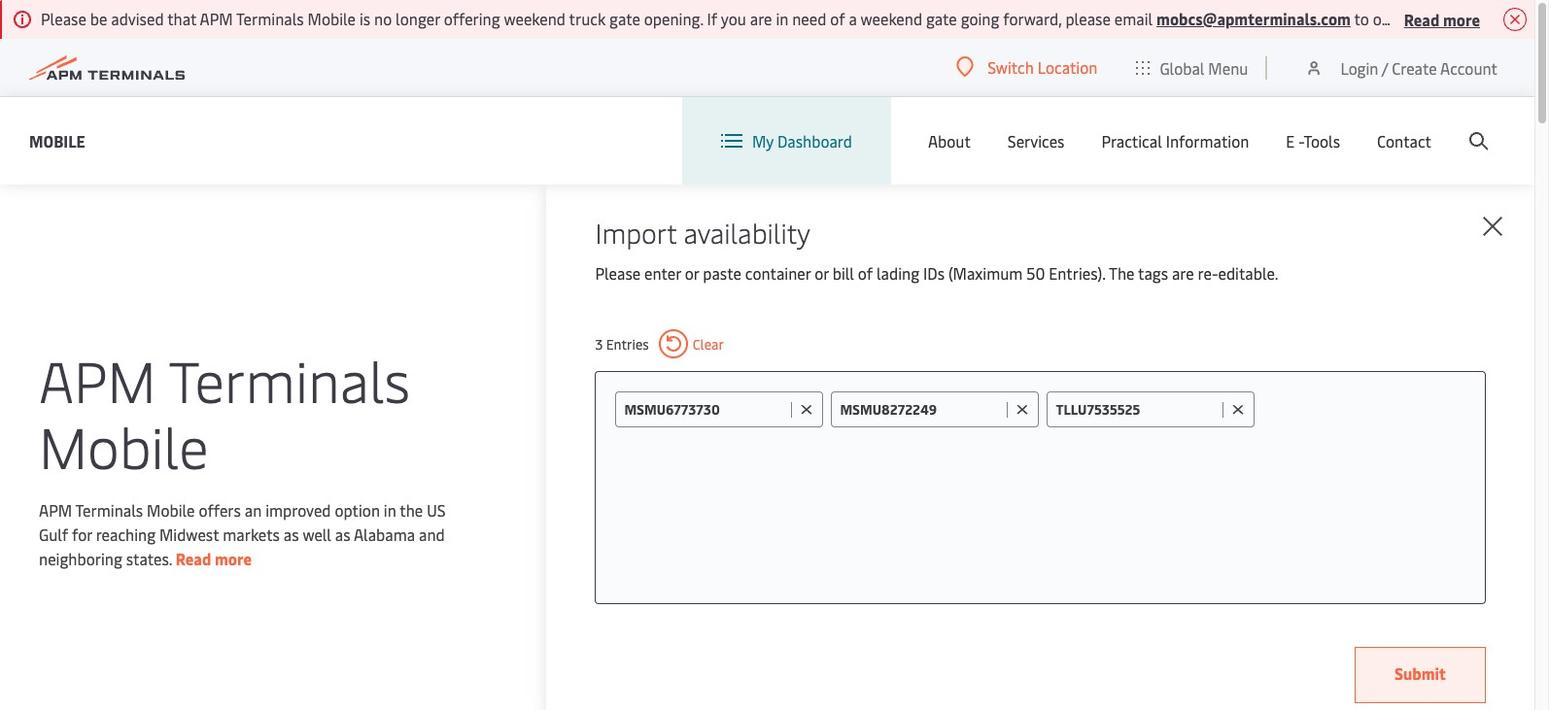 Task type: describe. For each thing, give the bounding box(es) containing it.
receive
[[1501, 8, 1550, 29]]

services
[[1008, 130, 1065, 152]]

going
[[961, 8, 1000, 29]]

option
[[335, 499, 380, 521]]

please
[[1066, 8, 1111, 29]]

neighboring
[[39, 548, 122, 569]]

tags
[[1139, 263, 1169, 284]]

that
[[167, 8, 196, 29]]

apm terminals mobile
[[39, 341, 410, 484]]

import availability
[[595, 214, 811, 251]]

submit
[[1395, 663, 1447, 684]]

ids
[[924, 263, 945, 284]]

apm for apm terminals mobile offers an improved option in the us gulf for reaching midwest markets as well as alabama and neighboring states.
[[39, 499, 72, 521]]

bill
[[833, 263, 854, 284]]

editable.
[[1219, 263, 1279, 284]]

email
[[1115, 8, 1153, 29]]

clear button
[[659, 330, 724, 359]]

mobcs@apmterminals.com
[[1157, 8, 1351, 29]]

e
[[1287, 130, 1295, 152]]

1 as from the left
[[284, 524, 299, 545]]

mobile secondary image
[[74, 495, 414, 711]]

mobile inside apm terminals mobile offers an improved option in the us gulf for reaching midwest markets as well as alabama and neighboring states.
[[147, 499, 195, 521]]

offering
[[444, 8, 500, 29]]

apm for apm terminals mobile
[[39, 341, 156, 418]]

about
[[928, 130, 971, 152]]

submit button
[[1355, 648, 1487, 704]]

dashboard
[[778, 130, 853, 152]]

practical information
[[1102, 130, 1250, 152]]

paste
[[703, 263, 742, 284]]

is
[[360, 8, 371, 29]]

an
[[245, 499, 262, 521]]

quote. to
[[1434, 8, 1497, 29]]

contact button
[[1378, 97, 1432, 185]]

offers
[[199, 499, 241, 521]]

improved
[[266, 499, 331, 521]]

please enter or paste container or bill of lading ids (maximum 50 entries). the tags are re-editable.
[[595, 263, 1279, 284]]

2 weekend from the left
[[861, 8, 923, 29]]

switch location button
[[957, 56, 1098, 78]]

if
[[707, 8, 718, 29]]

1 vertical spatial are
[[1173, 263, 1195, 284]]

clear
[[693, 335, 724, 353]]

alabama
[[354, 524, 415, 545]]

3 entries
[[595, 335, 649, 353]]

e -tools
[[1287, 130, 1341, 152]]

about button
[[928, 97, 971, 185]]

well
[[303, 524, 331, 545]]

midwest
[[159, 524, 219, 545]]

switch
[[988, 56, 1034, 78]]

e -tools button
[[1287, 97, 1341, 185]]

opening.
[[644, 8, 704, 29]]

read more for read more button
[[1405, 8, 1481, 30]]

location
[[1038, 56, 1098, 78]]

enter
[[645, 263, 681, 284]]

read more link
[[176, 548, 252, 569]]

read more button
[[1405, 7, 1481, 31]]

switch location
[[988, 56, 1098, 78]]

terminals for apm terminals mobile
[[169, 341, 410, 418]]

0 vertical spatial apm
[[200, 8, 233, 29]]

Entered ID text field
[[625, 401, 787, 419]]

container
[[746, 263, 811, 284]]

login / create account
[[1341, 57, 1498, 78]]

be
[[90, 8, 107, 29]]

my dashboard
[[752, 130, 853, 152]]

1 horizontal spatial of
[[858, 263, 873, 284]]

us
[[427, 499, 446, 521]]

terminals for apm terminals mobile offers an improved option in the us gulf for reaching midwest markets as well as alabama and neighboring states.
[[75, 499, 143, 521]]

1 or from the left
[[685, 263, 699, 284]]

global menu button
[[1118, 38, 1268, 97]]

states.
[[126, 548, 172, 569]]

reaching
[[96, 524, 156, 545]]

apm terminals mobile offers an improved option in the us gulf for reaching midwest markets as well as alabama and neighboring states.
[[39, 499, 446, 569]]

mobcs@apmterminals.com link
[[1157, 8, 1351, 29]]

entries
[[606, 335, 649, 353]]

3
[[595, 335, 603, 353]]

account
[[1441, 57, 1498, 78]]



Task type: vqa. For each thing, say whether or not it's contained in the screenshot.
the bottom Please
yes



Task type: locate. For each thing, give the bounding box(es) containing it.
terminals inside apm terminals mobile offers an improved option in the us gulf for reaching midwest markets as well as alabama and neighboring states.
[[75, 499, 143, 521]]

gate
[[610, 8, 641, 29], [927, 8, 958, 29]]

more for read more button
[[1444, 8, 1481, 30]]

apm inside 'apm terminals mobile'
[[39, 341, 156, 418]]

create
[[1393, 57, 1438, 78]]

0 horizontal spatial read
[[176, 548, 211, 569]]

read more for read more link
[[176, 548, 252, 569]]

more for read more link
[[215, 548, 252, 569]]

the
[[400, 499, 423, 521]]

0 vertical spatial please
[[41, 8, 86, 29]]

2 vertical spatial apm
[[39, 499, 72, 521]]

gate left going
[[927, 8, 958, 29]]

truck
[[569, 8, 606, 29]]

0 horizontal spatial weekend
[[504, 8, 566, 29]]

or
[[685, 263, 699, 284], [815, 263, 829, 284]]

2 as from the left
[[335, 524, 351, 545]]

of
[[831, 8, 846, 29], [858, 263, 873, 284]]

terminals inside 'apm terminals mobile'
[[169, 341, 410, 418]]

global menu
[[1160, 57, 1249, 78]]

0 horizontal spatial or
[[685, 263, 699, 284]]

1 horizontal spatial weekend
[[861, 8, 923, 29]]

a right the need
[[849, 8, 857, 29]]

0 horizontal spatial read more
[[176, 548, 252, 569]]

read inside read more button
[[1405, 8, 1440, 30]]

as right well
[[335, 524, 351, 545]]

1 horizontal spatial as
[[335, 524, 351, 545]]

gulf
[[39, 524, 68, 545]]

mobile
[[308, 8, 356, 29], [29, 130, 85, 151], [39, 407, 209, 484], [147, 499, 195, 521]]

for
[[72, 524, 92, 545]]

0 vertical spatial read more
[[1405, 8, 1481, 30]]

weekend
[[504, 8, 566, 29], [861, 8, 923, 29]]

2 gate from the left
[[927, 8, 958, 29]]

global
[[1160, 57, 1205, 78]]

1 vertical spatial terminals
[[169, 341, 410, 418]]

markets
[[223, 524, 280, 545]]

1 horizontal spatial gate
[[927, 8, 958, 29]]

mobile link
[[29, 129, 85, 153]]

re-
[[1198, 263, 1219, 284]]

need
[[793, 8, 827, 29]]

and
[[419, 524, 445, 545]]

information
[[1166, 130, 1250, 152]]

1 horizontal spatial in
[[776, 8, 789, 29]]

1 horizontal spatial read more
[[1405, 8, 1481, 30]]

in inside apm terminals mobile offers an improved option in the us gulf for reaching midwest markets as well as alabama and neighboring states.
[[384, 499, 396, 521]]

0 horizontal spatial entered id text field
[[840, 401, 1003, 419]]

you
[[721, 8, 747, 29]]

the
[[1109, 263, 1135, 284]]

as
[[284, 524, 299, 545], [335, 524, 351, 545]]

1 vertical spatial please
[[595, 263, 641, 284]]

-
[[1299, 130, 1304, 152]]

read for read more link
[[176, 548, 211, 569]]

1 horizontal spatial or
[[815, 263, 829, 284]]

1 horizontal spatial are
[[1173, 263, 1195, 284]]

in left the
[[384, 499, 396, 521]]

of right the need
[[831, 8, 846, 29]]

a
[[849, 8, 857, 29], [1422, 8, 1430, 29]]

2 vertical spatial terminals
[[75, 499, 143, 521]]

weekend left truck
[[504, 8, 566, 29]]

read up login / create account
[[1405, 8, 1440, 30]]

1 horizontal spatial read
[[1405, 8, 1440, 30]]

2 entered id text field from the left
[[1056, 401, 1219, 419]]

50
[[1027, 263, 1046, 284]]

0 vertical spatial read
[[1405, 8, 1440, 30]]

gate right truck
[[610, 8, 641, 29]]

read more down midwest
[[176, 548, 252, 569]]

0 horizontal spatial a
[[849, 8, 857, 29]]

read
[[1405, 8, 1440, 30], [176, 548, 211, 569]]

1 entered id text field from the left
[[840, 401, 1003, 419]]

my
[[752, 130, 774, 152]]

practical information button
[[1102, 97, 1250, 185]]

are right you
[[750, 8, 772, 29]]

0 vertical spatial in
[[776, 8, 789, 29]]

1 a from the left
[[849, 8, 857, 29]]

apm inside apm terminals mobile offers an improved option in the us gulf for reaching midwest markets as well as alabama and neighboring states.
[[39, 499, 72, 521]]

1 vertical spatial of
[[858, 263, 873, 284]]

read more up login / create account
[[1405, 8, 1481, 30]]

please left the be
[[41, 8, 86, 29]]

1 vertical spatial read
[[176, 548, 211, 569]]

please for please be advised that apm terminals mobile is no longer offering weekend truck gate opening. if you are in need of a weekend gate going forward, please email mobcs@apmterminals.com to obtain a quote. to receive 
[[41, 8, 86, 29]]

1 weekend from the left
[[504, 8, 566, 29]]

0 horizontal spatial of
[[831, 8, 846, 29]]

1 horizontal spatial entered id text field
[[1056, 401, 1219, 419]]

Entered ID text field
[[840, 401, 1003, 419], [1056, 401, 1219, 419]]

/
[[1382, 57, 1389, 78]]

1 vertical spatial in
[[384, 499, 396, 521]]

0 horizontal spatial please
[[41, 8, 86, 29]]

mobile inside 'apm terminals mobile'
[[39, 407, 209, 484]]

in
[[776, 8, 789, 29], [384, 499, 396, 521]]

obtain
[[1374, 8, 1418, 29]]

1 horizontal spatial please
[[595, 263, 641, 284]]

more up the account in the top right of the page
[[1444, 8, 1481, 30]]

1 gate from the left
[[610, 8, 641, 29]]

login / create account link
[[1305, 39, 1498, 96]]

(maximum
[[949, 263, 1023, 284]]

1 horizontal spatial more
[[1444, 8, 1481, 30]]

import
[[595, 214, 677, 251]]

2 a from the left
[[1422, 8, 1430, 29]]

my dashboard button
[[721, 97, 853, 185]]

more inside button
[[1444, 8, 1481, 30]]

2 or from the left
[[815, 263, 829, 284]]

tools
[[1304, 130, 1341, 152]]

entries).
[[1049, 263, 1106, 284]]

longer
[[396, 8, 440, 29]]

0 horizontal spatial gate
[[610, 8, 641, 29]]

1 vertical spatial more
[[215, 548, 252, 569]]

services button
[[1008, 97, 1065, 185]]

contact
[[1378, 130, 1432, 152]]

0 vertical spatial of
[[831, 8, 846, 29]]

weekend right the need
[[861, 8, 923, 29]]

practical
[[1102, 130, 1163, 152]]

of right the bill
[[858, 263, 873, 284]]

no
[[374, 8, 392, 29]]

apm
[[200, 8, 233, 29], [39, 341, 156, 418], [39, 499, 72, 521]]

are left re-
[[1173, 263, 1195, 284]]

please for please enter or paste container or bill of lading ids (maximum 50 entries). the tags are re-editable.
[[595, 263, 641, 284]]

or right enter
[[685, 263, 699, 284]]

close alert image
[[1504, 8, 1527, 31]]

0 vertical spatial terminals
[[236, 8, 304, 29]]

login
[[1341, 57, 1379, 78]]

read for read more button
[[1405, 8, 1440, 30]]

forward,
[[1004, 8, 1062, 29]]

1 vertical spatial apm
[[39, 341, 156, 418]]

0 horizontal spatial as
[[284, 524, 299, 545]]

menu
[[1209, 57, 1249, 78]]

as down the improved
[[284, 524, 299, 545]]

0 vertical spatial are
[[750, 8, 772, 29]]

more down markets on the bottom
[[215, 548, 252, 569]]

please down import
[[595, 263, 641, 284]]

0 vertical spatial more
[[1444, 8, 1481, 30]]

read more
[[1405, 8, 1481, 30], [176, 548, 252, 569]]

or left the bill
[[815, 263, 829, 284]]

a right obtain
[[1422, 8, 1430, 29]]

1 horizontal spatial a
[[1422, 8, 1430, 29]]

1 vertical spatial read more
[[176, 548, 252, 569]]

please
[[41, 8, 86, 29], [595, 263, 641, 284]]

more
[[1444, 8, 1481, 30], [215, 548, 252, 569]]

read down midwest
[[176, 548, 211, 569]]

in left the need
[[776, 8, 789, 29]]

please be advised that apm terminals mobile is no longer offering weekend truck gate opening. if you are in need of a weekend gate going forward, please email mobcs@apmterminals.com to obtain a quote. to receive 
[[41, 8, 1550, 29]]

availability
[[684, 214, 811, 251]]

advised
[[111, 8, 164, 29]]

0 horizontal spatial are
[[750, 8, 772, 29]]

to
[[1355, 8, 1370, 29]]

0 horizontal spatial more
[[215, 548, 252, 569]]

0 horizontal spatial in
[[384, 499, 396, 521]]



